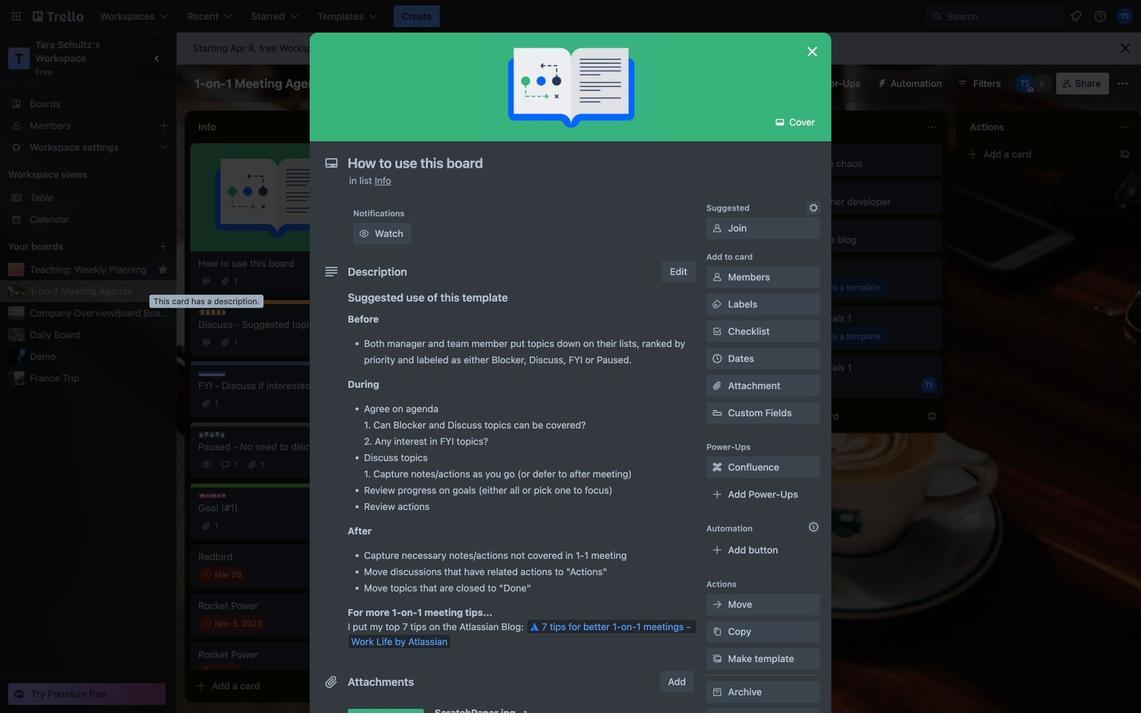 Task type: vqa. For each thing, say whether or not it's contained in the screenshot.
the bottommost Add
no



Task type: locate. For each thing, give the bounding box(es) containing it.
1 horizontal spatial create from template… image
[[927, 411, 938, 422]]

search image
[[932, 11, 943, 22]]

primary element
[[0, 0, 1141, 33]]

0 vertical spatial tara schultz (taraschultz7) image
[[1117, 8, 1133, 24]]

None checkbox
[[198, 616, 266, 632]]

0 vertical spatial create from template… image
[[1120, 149, 1131, 160]]

0 notifications image
[[1068, 8, 1084, 24]]

tooltip
[[149, 295, 264, 308]]

create from template… image
[[1120, 149, 1131, 160], [927, 411, 938, 422], [348, 681, 359, 692]]

None text field
[[341, 151, 789, 175]]

2 vertical spatial create from template… image
[[348, 681, 359, 692]]

color: red, title: "blocker" element
[[391, 149, 419, 154]]

color: pink, title: "goal" element
[[198, 493, 226, 499]]

create from template… image
[[734, 240, 745, 251]]

color: black, title: "paused" element
[[198, 432, 226, 438]]

sm image
[[773, 115, 787, 129], [807, 201, 821, 215], [711, 270, 724, 284], [518, 707, 531, 713]]

0 horizontal spatial create from template… image
[[348, 681, 359, 692]]

sm image
[[872, 73, 891, 92], [711, 221, 724, 235], [357, 227, 371, 241], [711, 298, 724, 311], [711, 598, 724, 611], [711, 625, 724, 639], [711, 652, 724, 666], [711, 686, 724, 699]]

2 horizontal spatial create from template… image
[[1120, 149, 1131, 160]]

Search field
[[927, 5, 1063, 27]]

tara schultz (taraschultz7) image
[[1117, 8, 1133, 24], [1016, 74, 1035, 93]]

1 horizontal spatial tara schultz (taraschultz7) image
[[1117, 8, 1133, 24]]

Board name text field
[[188, 73, 337, 94]]

0 horizontal spatial tara schultz (taraschultz7) image
[[1016, 74, 1035, 93]]

None checkbox
[[198, 567, 246, 583], [198, 664, 241, 681], [198, 567, 246, 583], [198, 664, 241, 681]]

ethanhunt1 (ethanhunt117) image
[[1033, 74, 1052, 93]]



Task type: describe. For each thing, give the bounding box(es) containing it.
open information menu image
[[1094, 10, 1107, 23]]

tara schultz (taraschultz7) image
[[921, 377, 938, 393]]

customize views image
[[545, 77, 559, 90]]

your boards with 6 items element
[[8, 238, 137, 255]]

color: orange, title: "discuss" element
[[198, 310, 226, 315]]

add board image
[[158, 241, 168, 252]]

close dialog image
[[804, 43, 821, 60]]

1 vertical spatial tara schultz (taraschultz7) image
[[1016, 74, 1035, 93]]

color: blue, title: "fyi" element
[[198, 371, 226, 376]]

starred icon image
[[158, 264, 168, 275]]

show menu image
[[1116, 77, 1130, 90]]

1 vertical spatial create from template… image
[[927, 411, 938, 422]]

tara schultz (taraschultz7) image inside primary element
[[1117, 8, 1133, 24]]



